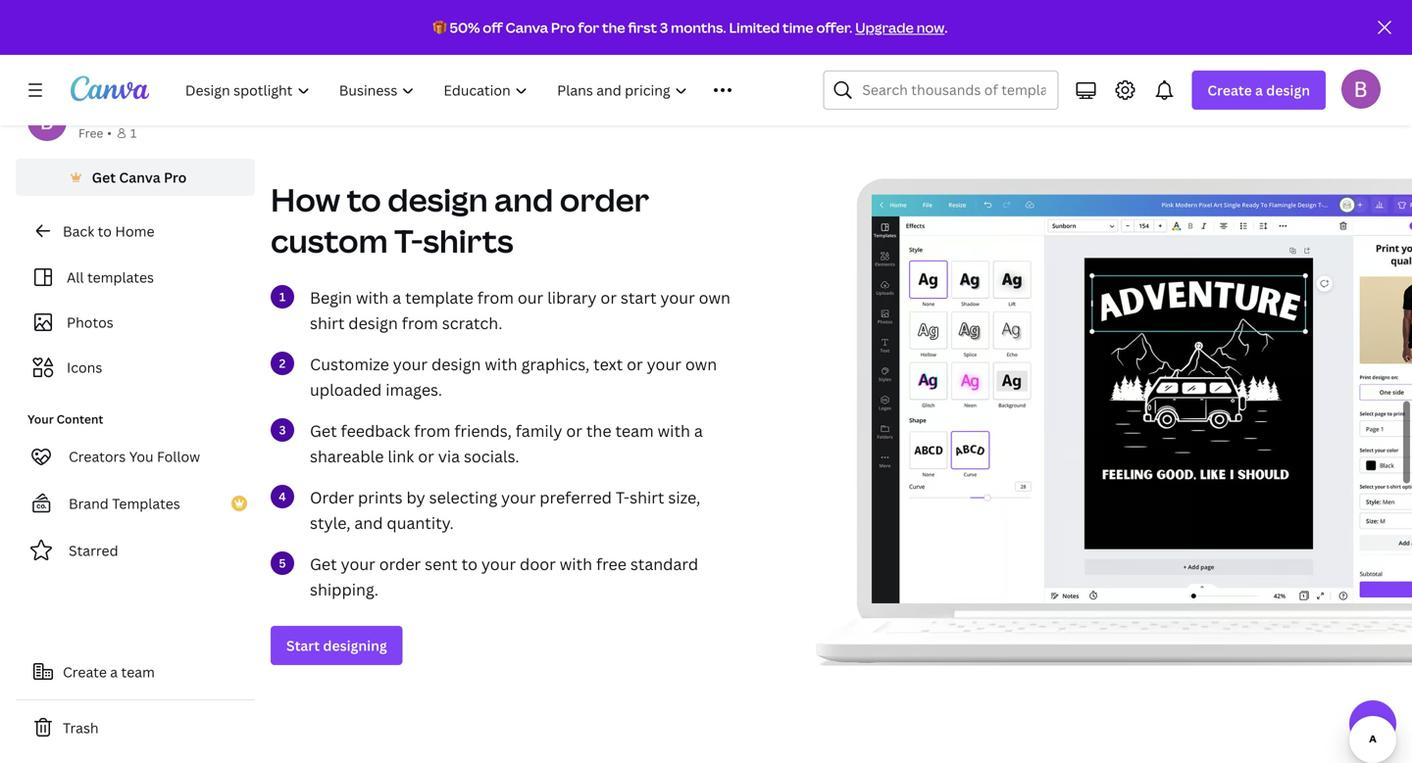 Task type: locate. For each thing, give the bounding box(es) containing it.
0 horizontal spatial order
[[379, 554, 421, 575]]

a inside dropdown button
[[1255, 81, 1263, 100]]

1 vertical spatial create
[[63, 663, 107, 682]]

own right 'start'
[[699, 287, 731, 309]]

1 vertical spatial to
[[98, 222, 112, 241]]

1 vertical spatial pro
[[164, 168, 187, 187]]

1 horizontal spatial t-
[[616, 488, 630, 509]]

to right back
[[98, 222, 112, 241]]

with inside get feedback from friends, family or the team with a shareable link or via socials.
[[658, 421, 690, 442]]

scratch.
[[442, 313, 503, 334]]

your
[[660, 287, 695, 309], [393, 354, 428, 375], [647, 354, 681, 375], [501, 488, 536, 509], [341, 554, 375, 575], [481, 554, 516, 575]]

t-
[[394, 220, 423, 262], [616, 488, 630, 509]]

order inside how to design and order custom t-shirts
[[560, 179, 649, 221]]

with inside begin with a template from our library or start your own shirt design from scratch.
[[356, 287, 389, 309]]

0 vertical spatial own
[[699, 287, 731, 309]]

design inside customize your design with graphics, text or your own uploaded images.
[[431, 354, 481, 375]]

with up size,
[[658, 421, 690, 442]]

order
[[310, 488, 354, 509]]

0 horizontal spatial create
[[63, 663, 107, 682]]

the right for
[[602, 18, 625, 37]]

get up shareable
[[310, 421, 337, 442]]

from
[[477, 287, 514, 309], [402, 313, 438, 334], [414, 421, 451, 442]]

follow
[[157, 448, 200, 466]]

None search field
[[823, 71, 1059, 110]]

get inside button
[[92, 168, 116, 187]]

to inside how to design and order custom t-shirts
[[347, 179, 381, 221]]

back
[[63, 222, 94, 241]]

1 vertical spatial the
[[586, 421, 611, 442]]

0 horizontal spatial and
[[354, 513, 383, 534]]

your up images.
[[393, 354, 428, 375]]

trash link
[[16, 709, 255, 748]]

with right begin
[[356, 287, 389, 309]]

1 vertical spatial and
[[354, 513, 383, 534]]

creators
[[69, 448, 126, 466]]

starred
[[69, 542, 118, 560]]

shirt inside begin with a template from our library or start your own shirt design from scratch.
[[310, 313, 345, 334]]

0 horizontal spatial pro
[[164, 168, 187, 187]]

1 vertical spatial team
[[121, 663, 155, 682]]

shareable
[[310, 446, 384, 467]]

to for back
[[98, 222, 112, 241]]

your up shipping.
[[341, 554, 375, 575]]

2 vertical spatial get
[[310, 554, 337, 575]]

trash
[[63, 719, 99, 738]]

1 horizontal spatial create
[[1208, 81, 1252, 100]]

quantity.
[[387, 513, 454, 534]]

back to home link
[[16, 212, 255, 251]]

a inside get feedback from friends, family or the team with a shareable link or via socials.
[[694, 421, 703, 442]]

pro inside button
[[164, 168, 187, 187]]

your content
[[27, 411, 103, 428]]

team
[[615, 421, 654, 442], [121, 663, 155, 682]]

0 vertical spatial shirt
[[310, 313, 345, 334]]

canva
[[506, 18, 548, 37], [119, 168, 160, 187]]

sent
[[425, 554, 458, 575]]

get feedback from friends, family or the team with a shareable link or via socials.
[[310, 421, 703, 467]]

pro
[[551, 18, 575, 37], [164, 168, 187, 187]]

start designing
[[286, 637, 387, 656]]

door
[[520, 554, 556, 575]]

your
[[27, 411, 54, 428]]

your right text
[[647, 354, 681, 375]]

1 vertical spatial canva
[[119, 168, 160, 187]]

your inside 'order prints by selecting your preferred t-shirt size, style, and quantity.'
[[501, 488, 536, 509]]

t- up template
[[394, 220, 423, 262]]

or
[[601, 287, 617, 309], [627, 354, 643, 375], [566, 421, 582, 442], [418, 446, 434, 467]]

1 horizontal spatial to
[[347, 179, 381, 221]]

top level navigation element
[[173, 71, 776, 110], [173, 71, 776, 110]]

the right the family
[[586, 421, 611, 442]]

all templates
[[67, 268, 154, 287]]

begin
[[310, 287, 352, 309]]

your right 'start'
[[660, 287, 695, 309]]

now
[[917, 18, 945, 37]]

team down text
[[615, 421, 654, 442]]

canva down 1
[[119, 168, 160, 187]]

create inside button
[[63, 663, 107, 682]]

from up via
[[414, 421, 451, 442]]

1
[[130, 125, 137, 141]]

create inside dropdown button
[[1208, 81, 1252, 100]]

or right the family
[[566, 421, 582, 442]]

team inside get feedback from friends, family or the team with a shareable link or via socials.
[[615, 421, 654, 442]]

get for get canva pro
[[92, 168, 116, 187]]

own inside begin with a template from our library or start your own shirt design from scratch.
[[699, 287, 731, 309]]

2 vertical spatial to
[[462, 554, 478, 575]]

text
[[593, 354, 623, 375]]

design inside dropdown button
[[1266, 81, 1310, 100]]

0 vertical spatial order
[[560, 179, 649, 221]]

get your order sent to your door with free standard shipping.
[[310, 554, 698, 601]]

team up trash link
[[121, 663, 155, 682]]

1 horizontal spatial shirt
[[630, 488, 664, 509]]

1 horizontal spatial and
[[494, 179, 553, 221]]

0 horizontal spatial canva
[[119, 168, 160, 187]]

standard
[[630, 554, 698, 575]]

t- inside how to design and order custom t-shirts
[[394, 220, 423, 262]]

start
[[286, 637, 320, 656]]

your down the socials.
[[501, 488, 536, 509]]

get up shipping.
[[310, 554, 337, 575]]

create a team
[[63, 663, 155, 682]]

1 vertical spatial shirt
[[630, 488, 664, 509]]

creators you follow link
[[16, 437, 255, 477]]

0 vertical spatial and
[[494, 179, 553, 221]]

to
[[347, 179, 381, 221], [98, 222, 112, 241], [462, 554, 478, 575]]

pro left for
[[551, 18, 575, 37]]

get canva pro
[[92, 168, 187, 187]]

0 vertical spatial the
[[602, 18, 625, 37]]

0 vertical spatial pro
[[551, 18, 575, 37]]

from down template
[[402, 313, 438, 334]]

with down scratch.
[[485, 354, 518, 375]]

t- inside 'order prints by selecting your preferred t-shirt size, style, and quantity.'
[[616, 488, 630, 509]]

or left 'start'
[[601, 287, 617, 309]]

get inside get feedback from friends, family or the team with a shareable link or via socials.
[[310, 421, 337, 442]]

1 vertical spatial order
[[379, 554, 421, 575]]

customize your design with graphics, text or your own uploaded images.
[[310, 354, 717, 401]]

0 horizontal spatial team
[[121, 663, 155, 682]]

template
[[405, 287, 474, 309]]

canva right off
[[506, 18, 548, 37]]

or right text
[[627, 354, 643, 375]]

prints
[[358, 488, 403, 509]]

get
[[92, 168, 116, 187], [310, 421, 337, 442], [310, 554, 337, 575]]

0 vertical spatial create
[[1208, 81, 1252, 100]]

with inside customize your design with graphics, text or your own uploaded images.
[[485, 354, 518, 375]]

t- right preferred
[[616, 488, 630, 509]]

0 vertical spatial t-
[[394, 220, 423, 262]]

shirt left size,
[[630, 488, 664, 509]]

a
[[1255, 81, 1263, 100], [393, 287, 401, 309], [694, 421, 703, 442], [110, 663, 118, 682]]

free
[[78, 125, 103, 141]]

1 horizontal spatial team
[[615, 421, 654, 442]]

start
[[621, 287, 657, 309]]

create a design button
[[1192, 71, 1326, 110]]

0 vertical spatial get
[[92, 168, 116, 187]]

with
[[356, 287, 389, 309], [485, 354, 518, 375], [658, 421, 690, 442], [560, 554, 592, 575]]

the inside get feedback from friends, family or the team with a shareable link or via socials.
[[586, 421, 611, 442]]

order
[[560, 179, 649, 221], [379, 554, 421, 575]]

1 vertical spatial get
[[310, 421, 337, 442]]

1 horizontal spatial canva
[[506, 18, 548, 37]]

and inside 'order prints by selecting your preferred t-shirt size, style, and quantity.'
[[354, 513, 383, 534]]

1 vertical spatial t-
[[616, 488, 630, 509]]

create
[[1208, 81, 1252, 100], [63, 663, 107, 682]]

our
[[518, 287, 544, 309]]

to right the "sent" on the left of page
[[462, 554, 478, 575]]

0 vertical spatial to
[[347, 179, 381, 221]]

how to design and order custom t-shirts image
[[812, 179, 1412, 666]]

design
[[1266, 81, 1310, 100], [388, 179, 488, 221], [348, 313, 398, 334], [431, 354, 481, 375]]

0 horizontal spatial t-
[[394, 220, 423, 262]]

0 horizontal spatial shirt
[[310, 313, 345, 334]]

photos
[[67, 313, 114, 332]]

templates
[[112, 495, 180, 513]]

size,
[[668, 488, 700, 509]]

to inside the get your order sent to your door with free standard shipping.
[[462, 554, 478, 575]]

design inside how to design and order custom t-shirts
[[388, 179, 488, 221]]

get canva pro button
[[16, 159, 255, 196]]

design inside begin with a template from our library or start your own shirt design from scratch.
[[348, 313, 398, 334]]

a inside button
[[110, 663, 118, 682]]

shirt down begin
[[310, 313, 345, 334]]

to right how
[[347, 179, 381, 221]]

from inside get feedback from friends, family or the team with a shareable link or via socials.
[[414, 421, 451, 442]]

get inside the get your order sent to your door with free standard shipping.
[[310, 554, 337, 575]]

0 horizontal spatial to
[[98, 222, 112, 241]]

offer.
[[816, 18, 853, 37]]

pro up back to home link
[[164, 168, 187, 187]]

2 vertical spatial from
[[414, 421, 451, 442]]

to inside back to home link
[[98, 222, 112, 241]]

from up scratch.
[[477, 287, 514, 309]]

0 vertical spatial team
[[615, 421, 654, 442]]

2 horizontal spatial to
[[462, 554, 478, 575]]

own right text
[[685, 354, 717, 375]]

order prints by selecting your preferred t-shirt size, style, and quantity.
[[310, 488, 700, 534]]

icons
[[67, 358, 102, 377]]

get down •
[[92, 168, 116, 187]]

1 horizontal spatial order
[[560, 179, 649, 221]]

1 vertical spatial own
[[685, 354, 717, 375]]

brand templates
[[69, 495, 180, 513]]

shirts
[[423, 220, 513, 262]]

with left free
[[560, 554, 592, 575]]



Task type: vqa. For each thing, say whether or not it's contained in the screenshot.
leftmost Canva
yes



Task type: describe. For each thing, give the bounding box(es) containing it.
by
[[407, 488, 425, 509]]

custom
[[271, 220, 388, 262]]

home
[[115, 222, 154, 241]]

or inside customize your design with graphics, text or your own uploaded images.
[[627, 354, 643, 375]]

content
[[56, 411, 103, 428]]

images.
[[386, 380, 442, 401]]

Search search field
[[862, 72, 1046, 109]]

free
[[596, 554, 627, 575]]

🎁
[[433, 18, 447, 37]]

link
[[388, 446, 414, 467]]

get for get your order sent to your door with free standard shipping.
[[310, 554, 337, 575]]

create for create a team
[[63, 663, 107, 682]]

start designing link
[[271, 627, 403, 666]]

get for get feedback from friends, family or the team with a shareable link or via socials.
[[310, 421, 337, 442]]

all
[[67, 268, 84, 287]]

🎁 50% off canva pro for the first 3 months. limited time offer. upgrade now .
[[433, 18, 948, 37]]

free •
[[78, 125, 112, 141]]

design for to
[[388, 179, 488, 221]]

for
[[578, 18, 599, 37]]

begin with a template from our library or start your own shirt design from scratch.
[[310, 287, 731, 334]]

creators you follow
[[69, 448, 200, 466]]

months.
[[671, 18, 726, 37]]

upgrade now button
[[855, 18, 945, 37]]

first
[[628, 18, 657, 37]]

the for for
[[602, 18, 625, 37]]

shirt inside 'order prints by selecting your preferred t-shirt size, style, and quantity.'
[[630, 488, 664, 509]]

to for how
[[347, 179, 381, 221]]

designing
[[323, 637, 387, 656]]

team inside create a team button
[[121, 663, 155, 682]]

socials.
[[464, 446, 519, 467]]

order inside the get your order sent to your door with free standard shipping.
[[379, 554, 421, 575]]

own inside customize your design with graphics, text or your own uploaded images.
[[685, 354, 717, 375]]

.
[[945, 18, 948, 37]]

•
[[107, 125, 112, 141]]

how to design and order custom t-shirts
[[271, 179, 649, 262]]

shipping.
[[310, 580, 379, 601]]

time
[[783, 18, 814, 37]]

back to home
[[63, 222, 154, 241]]

or left via
[[418, 446, 434, 467]]

feedback
[[341, 421, 410, 442]]

photos link
[[27, 304, 243, 341]]

style,
[[310, 513, 351, 534]]

selecting
[[429, 488, 497, 509]]

how
[[271, 179, 340, 221]]

canva inside get canva pro button
[[119, 168, 160, 187]]

templates
[[87, 268, 154, 287]]

3
[[660, 18, 668, 37]]

you
[[129, 448, 154, 466]]

design for your
[[431, 354, 481, 375]]

friends,
[[454, 421, 512, 442]]

brand
[[69, 495, 109, 513]]

icons link
[[27, 349, 243, 386]]

starred link
[[16, 532, 255, 571]]

and inside how to design and order custom t-shirts
[[494, 179, 553, 221]]

with inside the get your order sent to your door with free standard shipping.
[[560, 554, 592, 575]]

1 horizontal spatial pro
[[551, 18, 575, 37]]

library
[[547, 287, 597, 309]]

uploaded
[[310, 380, 382, 401]]

create a design
[[1208, 81, 1310, 100]]

50%
[[450, 18, 480, 37]]

t- for shirt
[[616, 488, 630, 509]]

family
[[516, 421, 562, 442]]

graphics,
[[521, 354, 590, 375]]

limited
[[729, 18, 780, 37]]

off
[[483, 18, 503, 37]]

all templates link
[[27, 259, 243, 296]]

customize
[[310, 354, 389, 375]]

1 vertical spatial from
[[402, 313, 438, 334]]

your left door
[[481, 554, 516, 575]]

or inside begin with a template from our library or start your own shirt design from scratch.
[[601, 287, 617, 309]]

upgrade
[[855, 18, 914, 37]]

create for create a design
[[1208, 81, 1252, 100]]

bob builder image
[[1342, 69, 1381, 109]]

design for a
[[1266, 81, 1310, 100]]

a inside begin with a template from our library or start your own shirt design from scratch.
[[393, 287, 401, 309]]

preferred
[[540, 488, 612, 509]]

create a team button
[[16, 653, 255, 692]]

the for or
[[586, 421, 611, 442]]

t- for shirts
[[394, 220, 423, 262]]

your inside begin with a template from our library or start your own shirt design from scratch.
[[660, 287, 695, 309]]

0 vertical spatial from
[[477, 287, 514, 309]]

brand templates link
[[16, 484, 255, 524]]

0 vertical spatial canva
[[506, 18, 548, 37]]

via
[[438, 446, 460, 467]]



